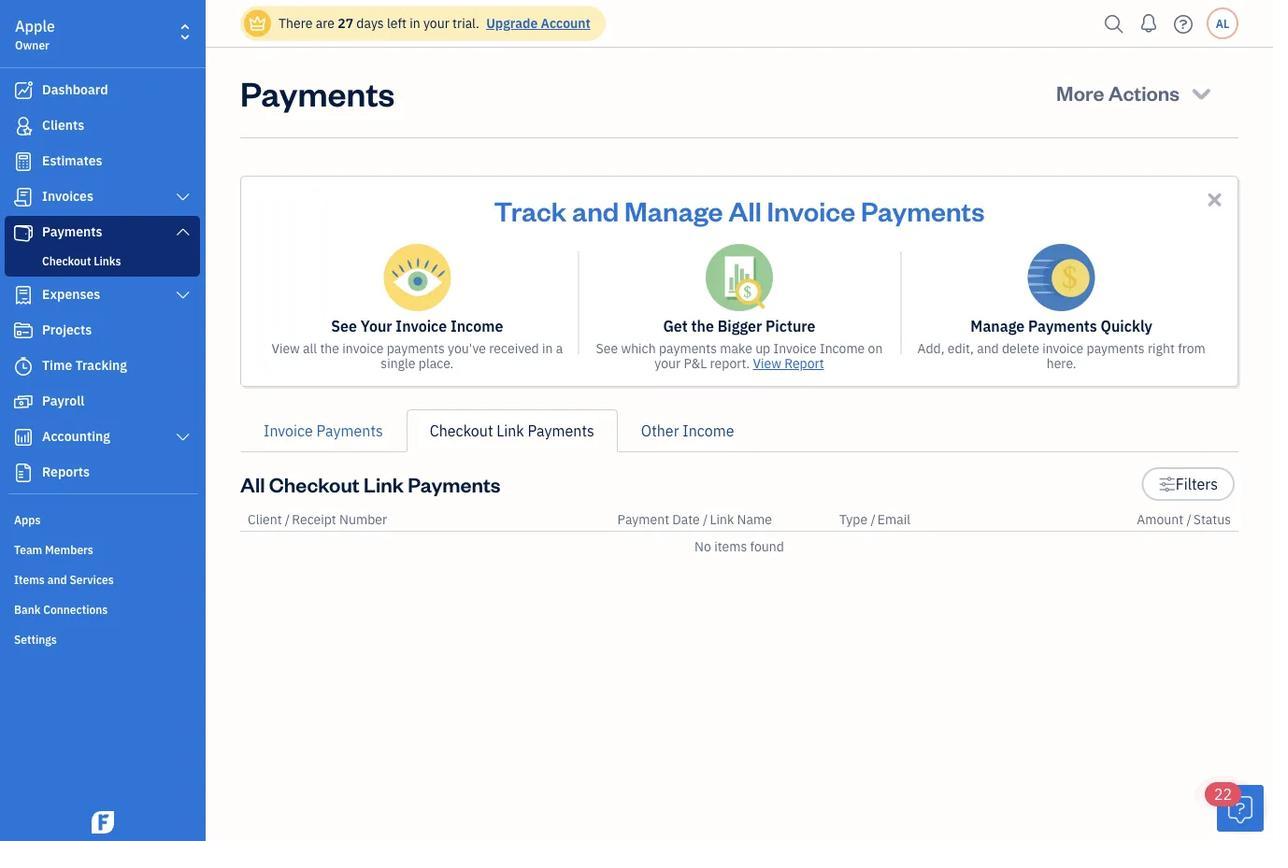 Task type: describe. For each thing, give the bounding box(es) containing it.
report
[[784, 355, 824, 372]]

get the bigger picture image
[[706, 244, 773, 311]]

on
[[868, 340, 883, 357]]

email
[[877, 511, 910, 528]]

close image
[[1204, 189, 1225, 210]]

upgrade account link
[[482, 14, 591, 32]]

payments inside manage payments quickly add, edit, and delete invoice payments right from here.
[[1028, 316, 1097, 336]]

estimate image
[[12, 152, 35, 171]]

amount / status
[[1137, 511, 1231, 528]]

invoices link
[[5, 180, 200, 214]]

invoice for your
[[342, 340, 384, 357]]

actions
[[1108, 79, 1180, 106]]

apps
[[14, 512, 41, 527]]

items and services
[[14, 572, 114, 587]]

apple owner
[[15, 16, 55, 52]]

accounting link
[[5, 421, 200, 454]]

invoice for payments
[[1042, 340, 1084, 357]]

chevron large down image for expenses
[[174, 288, 192, 303]]

picture
[[766, 316, 816, 336]]

see for your
[[331, 316, 357, 336]]

track
[[494, 193, 567, 228]]

accounting
[[42, 428, 110, 445]]

and inside manage payments quickly add, edit, and delete invoice payments right from here.
[[977, 340, 999, 357]]

time tracking link
[[5, 350, 200, 383]]

your
[[360, 316, 392, 336]]

invoice inside the see your invoice income view all the invoice payments you've received in a single place.
[[396, 316, 447, 336]]

0 vertical spatial manage
[[624, 193, 723, 228]]

time
[[42, 357, 72, 374]]

expenses link
[[5, 279, 200, 312]]

a
[[556, 340, 563, 357]]

timer image
[[12, 357, 35, 376]]

single
[[381, 355, 415, 372]]

there are 27 days left in your trial. upgrade account
[[279, 14, 591, 32]]

your inside see which payments make up invoice income on your p&l report.
[[655, 355, 681, 372]]

and for manage
[[572, 193, 619, 228]]

up
[[755, 340, 770, 357]]

invoices
[[42, 187, 93, 205]]

clients
[[42, 116, 84, 134]]

checkout link payments
[[430, 421, 594, 441]]

resource center badge image
[[1217, 785, 1264, 832]]

go to help image
[[1168, 10, 1198, 38]]

0 vertical spatial all
[[728, 193, 762, 228]]

the inside the see your invoice income view all the invoice payments you've received in a single place.
[[320, 340, 339, 357]]

number
[[339, 511, 387, 528]]

see which payments make up invoice income on your p&l report.
[[596, 340, 883, 372]]

amount
[[1137, 511, 1183, 528]]

payment
[[617, 511, 669, 528]]

quickly
[[1101, 316, 1152, 336]]

bank
[[14, 602, 41, 617]]

members
[[45, 542, 93, 557]]

client
[[248, 511, 282, 528]]

add,
[[917, 340, 945, 357]]

track and manage all invoice payments
[[494, 193, 985, 228]]

there
[[279, 14, 313, 32]]

chevron large down image for payments
[[174, 224, 192, 239]]

delete
[[1002, 340, 1039, 357]]

no
[[695, 538, 711, 555]]

team members link
[[5, 535, 200, 563]]

manage inside manage payments quickly add, edit, and delete invoice payments right from here.
[[971, 316, 1025, 336]]

client image
[[12, 117, 35, 136]]

checkout link payments link
[[406, 409, 618, 452]]

payroll link
[[5, 385, 200, 419]]

payments inside the main "element"
[[42, 223, 102, 240]]

clients link
[[5, 109, 200, 143]]

payments for income
[[387, 340, 445, 357]]

0 horizontal spatial all
[[240, 471, 265, 497]]

get the bigger picture
[[663, 316, 816, 336]]

checkout links
[[42, 253, 121, 268]]

payments link
[[5, 216, 200, 250]]

bank connections
[[14, 602, 108, 617]]

checkout for checkout link payments
[[430, 421, 493, 441]]

notifications image
[[1134, 5, 1164, 42]]

connections
[[43, 602, 108, 617]]

payments for add,
[[1087, 340, 1145, 357]]

filters button
[[1142, 467, 1235, 501]]

invoice inside see which payments make up invoice income on your p&l report.
[[773, 340, 817, 357]]

here.
[[1047, 355, 1076, 372]]

search image
[[1099, 10, 1129, 38]]

received
[[489, 340, 539, 357]]

1 horizontal spatial income
[[683, 421, 734, 441]]

other income link
[[618, 409, 757, 452]]

see your invoice income view all the invoice payments you've received in a single place.
[[271, 316, 563, 372]]

see for which
[[596, 340, 618, 357]]

team members
[[14, 542, 93, 557]]

you've
[[448, 340, 486, 357]]

tracking
[[75, 357, 127, 374]]

payments inside "link"
[[528, 421, 594, 441]]

place.
[[419, 355, 454, 372]]

found
[[750, 538, 784, 555]]

payroll
[[42, 392, 84, 409]]

22 button
[[1205, 782, 1264, 832]]

edit,
[[948, 340, 974, 357]]

payments inside see which payments make up invoice income on your p&l report.
[[659, 340, 717, 357]]

manage payments quickly add, edit, and delete invoice payments right from here.
[[917, 316, 1206, 372]]

filters
[[1176, 474, 1218, 494]]

dashboard
[[42, 81, 108, 98]]

settings link
[[5, 624, 200, 652]]

are
[[316, 14, 335, 32]]

left
[[387, 14, 406, 32]]

chart image
[[12, 428, 35, 447]]

report.
[[710, 355, 750, 372]]

client / receipt number
[[248, 511, 387, 528]]

chevron large down image for invoices
[[174, 190, 192, 205]]

and for services
[[47, 572, 67, 587]]

estimates link
[[5, 145, 200, 179]]

invoice payments
[[264, 421, 383, 441]]

date
[[672, 511, 700, 528]]

right
[[1148, 340, 1175, 357]]

time tracking
[[42, 357, 127, 374]]

items and services link
[[5, 565, 200, 593]]

dashboard link
[[5, 74, 200, 107]]

0 horizontal spatial link
[[364, 471, 404, 497]]

which
[[621, 340, 656, 357]]

payment date button
[[617, 511, 700, 528]]



Task type: vqa. For each thing, say whether or not it's contained in the screenshot.
Internal
no



Task type: locate. For each thing, give the bounding box(es) containing it.
/ for amount
[[1187, 511, 1192, 528]]

4 / from the left
[[1187, 511, 1192, 528]]

all
[[303, 340, 317, 357]]

0 horizontal spatial manage
[[624, 193, 723, 228]]

your left the trial.
[[423, 14, 449, 32]]

1 vertical spatial checkout
[[430, 421, 493, 441]]

freshbooks image
[[88, 811, 118, 834]]

2 horizontal spatial link
[[710, 511, 734, 528]]

/ right date
[[703, 511, 708, 528]]

0 horizontal spatial view
[[271, 340, 300, 357]]

checkout links link
[[8, 250, 196, 272]]

1 vertical spatial chevron large down image
[[174, 288, 192, 303]]

link
[[497, 421, 524, 441], [364, 471, 404, 497], [710, 511, 734, 528]]

0 horizontal spatial the
[[320, 340, 339, 357]]

status
[[1193, 511, 1231, 528]]

see your invoice income image
[[384, 244, 451, 311]]

1 horizontal spatial in
[[542, 340, 553, 357]]

1 vertical spatial in
[[542, 340, 553, 357]]

2 horizontal spatial checkout
[[430, 421, 493, 441]]

invoice
[[767, 193, 856, 228], [396, 316, 447, 336], [773, 340, 817, 357], [264, 421, 313, 441]]

report image
[[12, 464, 35, 482]]

22
[[1214, 785, 1232, 804]]

and right items at the left
[[47, 572, 67, 587]]

27
[[338, 14, 353, 32]]

2 chevron large down image from the top
[[174, 430, 192, 445]]

payments down get
[[659, 340, 717, 357]]

link inside checkout link payments "link"
[[497, 421, 524, 441]]

invoice
[[342, 340, 384, 357], [1042, 340, 1084, 357]]

reports link
[[5, 456, 200, 490]]

0 vertical spatial checkout
[[42, 253, 91, 268]]

from
[[1178, 340, 1206, 357]]

payment date / link name
[[617, 511, 772, 528]]

chevron large down image
[[174, 190, 192, 205], [174, 430, 192, 445]]

checkout
[[42, 253, 91, 268], [430, 421, 493, 441], [269, 471, 360, 497]]

team
[[14, 542, 42, 557]]

chevron large down image
[[174, 224, 192, 239], [174, 288, 192, 303]]

1 horizontal spatial invoice
[[1042, 340, 1084, 357]]

days
[[356, 14, 384, 32]]

the right all
[[320, 340, 339, 357]]

name
[[737, 511, 772, 528]]

1 chevron large down image from the top
[[174, 224, 192, 239]]

chevron large down image inside accounting link
[[174, 430, 192, 445]]

settings image
[[1158, 473, 1176, 495]]

in right left
[[410, 14, 420, 32]]

estimates
[[42, 152, 102, 169]]

2 vertical spatial and
[[47, 572, 67, 587]]

payments
[[240, 70, 395, 114], [861, 193, 985, 228], [42, 223, 102, 240], [1028, 316, 1097, 336], [316, 421, 383, 441], [528, 421, 594, 441], [408, 471, 501, 497]]

items
[[714, 538, 747, 555]]

all up get the bigger picture
[[728, 193, 762, 228]]

and inside the main "element"
[[47, 572, 67, 587]]

1 vertical spatial chevron large down image
[[174, 430, 192, 445]]

main element
[[0, 0, 252, 841]]

invoice image
[[12, 188, 35, 207]]

projects
[[42, 321, 92, 338]]

items
[[14, 572, 45, 587]]

more
[[1056, 79, 1104, 106]]

more actions button
[[1039, 70, 1231, 115]]

1 vertical spatial your
[[655, 355, 681, 372]]

money image
[[12, 393, 35, 411]]

checkout down place.
[[430, 421, 493, 441]]

see left which
[[596, 340, 618, 357]]

invoice inside the see your invoice income view all the invoice payments you've received in a single place.
[[342, 340, 384, 357]]

get
[[663, 316, 688, 336]]

0 horizontal spatial and
[[47, 572, 67, 587]]

/ for client
[[285, 511, 290, 528]]

chevron large down image inside expenses 'link'
[[174, 288, 192, 303]]

income left on
[[820, 340, 865, 357]]

other
[[641, 421, 679, 441]]

chevron large down image up checkout links link
[[174, 224, 192, 239]]

upgrade
[[486, 14, 538, 32]]

0 vertical spatial income
[[450, 316, 503, 336]]

0 vertical spatial link
[[497, 421, 524, 441]]

invoice inside manage payments quickly add, edit, and delete invoice payments right from here.
[[1042, 340, 1084, 357]]

apps link
[[5, 505, 200, 533]]

1 horizontal spatial payments
[[659, 340, 717, 357]]

2 horizontal spatial and
[[977, 340, 999, 357]]

1 vertical spatial manage
[[971, 316, 1025, 336]]

payments
[[387, 340, 445, 357], [659, 340, 717, 357], [1087, 340, 1145, 357]]

the right get
[[691, 316, 714, 336]]

view report
[[753, 355, 824, 372]]

0 horizontal spatial your
[[423, 14, 449, 32]]

more actions
[[1056, 79, 1180, 106]]

invoice right delete
[[1042, 340, 1084, 357]]

2 horizontal spatial payments
[[1087, 340, 1145, 357]]

1 vertical spatial link
[[364, 471, 404, 497]]

in inside the see your invoice income view all the invoice payments you've received in a single place.
[[542, 340, 553, 357]]

view
[[271, 340, 300, 357], [753, 355, 781, 372]]

1 horizontal spatial see
[[596, 340, 618, 357]]

1 payments from the left
[[387, 340, 445, 357]]

income inside see which payments make up invoice income on your p&l report.
[[820, 340, 865, 357]]

0 vertical spatial and
[[572, 193, 619, 228]]

owner
[[15, 37, 49, 52]]

all
[[728, 193, 762, 228], [240, 471, 265, 497]]

dashboard image
[[12, 81, 35, 100]]

0 vertical spatial the
[[691, 316, 714, 336]]

1 / from the left
[[285, 511, 290, 528]]

1 horizontal spatial and
[[572, 193, 619, 228]]

1 vertical spatial and
[[977, 340, 999, 357]]

0 vertical spatial chevron large down image
[[174, 190, 192, 205]]

invoice inside invoice payments link
[[264, 421, 313, 441]]

chevron large down image for accounting
[[174, 430, 192, 445]]

1 vertical spatial see
[[596, 340, 618, 357]]

chevron large down image down payroll link
[[174, 430, 192, 445]]

income up the you've
[[450, 316, 503, 336]]

0 vertical spatial in
[[410, 14, 420, 32]]

view inside the see your invoice income view all the invoice payments you've received in a single place.
[[271, 340, 300, 357]]

al
[[1216, 16, 1229, 31]]

manage payments quickly image
[[1028, 244, 1095, 311]]

chevron large down image down checkout links link
[[174, 288, 192, 303]]

manage
[[624, 193, 723, 228], [971, 316, 1025, 336]]

link up number
[[364, 471, 404, 497]]

amount button
[[1137, 511, 1183, 528]]

3 / from the left
[[871, 511, 876, 528]]

1 horizontal spatial your
[[655, 355, 681, 372]]

link up items
[[710, 511, 734, 528]]

/ left status on the bottom of the page
[[1187, 511, 1192, 528]]

income right other at the right bottom of the page
[[683, 421, 734, 441]]

1 horizontal spatial view
[[753, 355, 781, 372]]

chevrondown image
[[1188, 79, 1214, 106]]

reports
[[42, 463, 90, 480]]

settings
[[14, 632, 57, 647]]

account
[[541, 14, 591, 32]]

2 invoice from the left
[[1042, 340, 1084, 357]]

0 horizontal spatial see
[[331, 316, 357, 336]]

payments inside the see your invoice income view all the invoice payments you've received in a single place.
[[387, 340, 445, 357]]

expense image
[[12, 286, 35, 305]]

see inside see which payments make up invoice income on your p&l report.
[[596, 340, 618, 357]]

and
[[572, 193, 619, 228], [977, 340, 999, 357], [47, 572, 67, 587]]

1 horizontal spatial checkout
[[269, 471, 360, 497]]

checkout inside "link"
[[430, 421, 493, 441]]

bank connections link
[[5, 594, 200, 623]]

/ right type
[[871, 511, 876, 528]]

1 vertical spatial income
[[820, 340, 865, 357]]

/ right the client
[[285, 511, 290, 528]]

checkout up expenses
[[42, 253, 91, 268]]

and right 'edit,'
[[977, 340, 999, 357]]

project image
[[12, 322, 35, 340]]

1 horizontal spatial link
[[497, 421, 524, 441]]

2 / from the left
[[703, 511, 708, 528]]

1 horizontal spatial all
[[728, 193, 762, 228]]

income inside the see your invoice income view all the invoice payments you've received in a single place.
[[450, 316, 503, 336]]

0 horizontal spatial income
[[450, 316, 503, 336]]

checkout for checkout links
[[42, 253, 91, 268]]

type / email
[[839, 511, 910, 528]]

1 chevron large down image from the top
[[174, 190, 192, 205]]

receipt
[[292, 511, 336, 528]]

2 payments from the left
[[659, 340, 717, 357]]

invoice down your
[[342, 340, 384, 357]]

apple
[[15, 16, 55, 36]]

other income
[[641, 421, 734, 441]]

in left a
[[542, 340, 553, 357]]

chevron large down image up payments link
[[174, 190, 192, 205]]

2 vertical spatial link
[[710, 511, 734, 528]]

links
[[94, 253, 121, 268]]

payments inside manage payments quickly add, edit, and delete invoice payments right from here.
[[1087, 340, 1145, 357]]

0 horizontal spatial checkout
[[42, 253, 91, 268]]

payments down your
[[387, 340, 445, 357]]

p&l
[[684, 355, 707, 372]]

/ for type
[[871, 511, 876, 528]]

crown image
[[248, 14, 267, 33]]

link down received on the top of page
[[497, 421, 524, 441]]

your left p&l
[[655, 355, 681, 372]]

and right track
[[572, 193, 619, 228]]

2 vertical spatial checkout
[[269, 471, 360, 497]]

view left all
[[271, 340, 300, 357]]

1 vertical spatial the
[[320, 340, 339, 357]]

in
[[410, 14, 420, 32], [542, 340, 553, 357]]

1 horizontal spatial the
[[691, 316, 714, 336]]

2 chevron large down image from the top
[[174, 288, 192, 303]]

2 vertical spatial income
[[683, 421, 734, 441]]

payments down quickly
[[1087, 340, 1145, 357]]

2 horizontal spatial income
[[820, 340, 865, 357]]

make
[[720, 340, 752, 357]]

all checkout link payments
[[240, 471, 501, 497]]

3 payments from the left
[[1087, 340, 1145, 357]]

checkout up receipt
[[269, 471, 360, 497]]

view right make on the right top
[[753, 355, 781, 372]]

projects link
[[5, 314, 200, 348]]

checkout inside the main "element"
[[42, 253, 91, 268]]

payment image
[[12, 223, 35, 242]]

0 vertical spatial chevron large down image
[[174, 224, 192, 239]]

type
[[839, 511, 868, 528]]

1 invoice from the left
[[342, 340, 384, 357]]

all up the client
[[240, 471, 265, 497]]

al button
[[1207, 7, 1238, 39]]

no items found
[[695, 538, 784, 555]]

0 vertical spatial see
[[331, 316, 357, 336]]

invoice payments link
[[240, 409, 406, 452]]

1 horizontal spatial manage
[[971, 316, 1025, 336]]

0 horizontal spatial payments
[[387, 340, 445, 357]]

see inside the see your invoice income view all the invoice payments you've received in a single place.
[[331, 316, 357, 336]]

0 vertical spatial your
[[423, 14, 449, 32]]

1 vertical spatial all
[[240, 471, 265, 497]]

0 horizontal spatial in
[[410, 14, 420, 32]]

see left your
[[331, 316, 357, 336]]

trial.
[[452, 14, 479, 32]]

0 horizontal spatial invoice
[[342, 340, 384, 357]]



